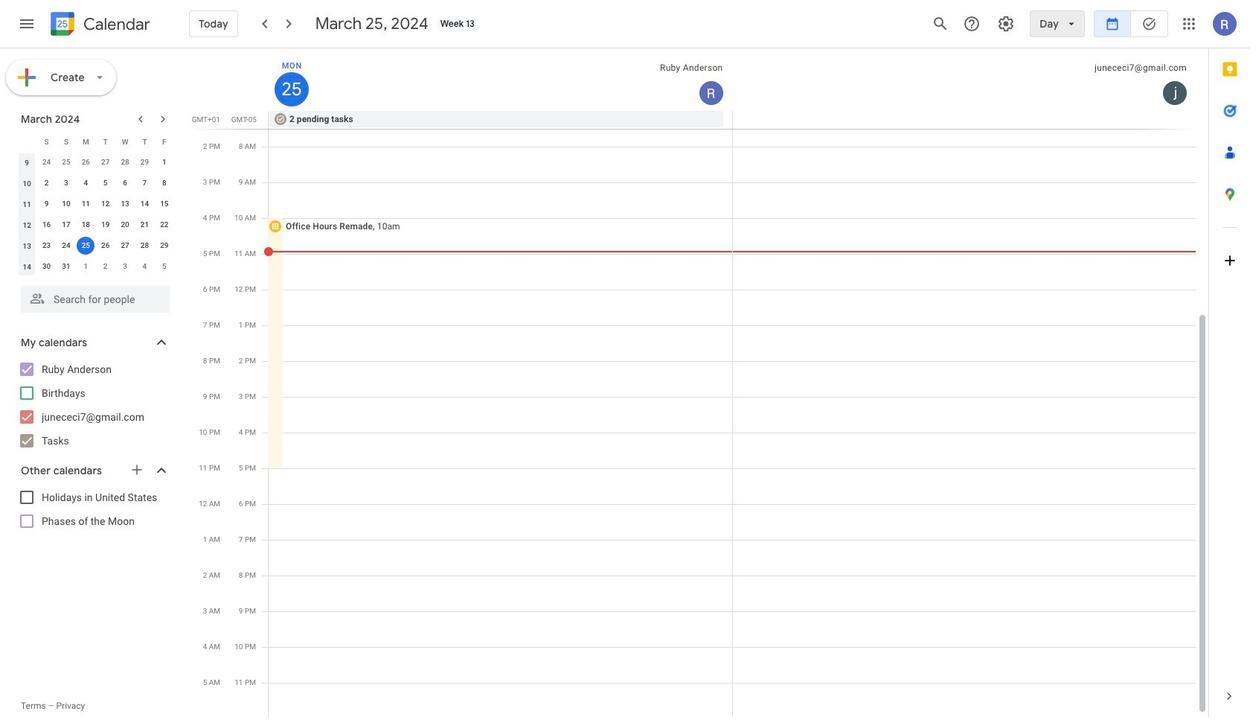 Task type: describe. For each thing, give the bounding box(es) containing it.
february 25 element
[[57, 153, 75, 171]]

7 element
[[136, 174, 154, 192]]

march 2024 grid
[[14, 131, 174, 277]]

29 element
[[155, 237, 173, 255]]

4 element
[[77, 174, 95, 192]]

april 3 element
[[116, 258, 134, 275]]

31 element
[[57, 258, 75, 275]]

30 element
[[38, 258, 56, 275]]

february 27 element
[[97, 153, 114, 171]]

february 26 element
[[77, 153, 95, 171]]

february 28 element
[[116, 153, 134, 171]]

6 element
[[116, 174, 134, 192]]

monday, march 25, today element
[[275, 72, 309, 106]]

26 element
[[97, 237, 114, 255]]

12 element
[[97, 195, 114, 213]]

heading inside the calendar element
[[80, 15, 150, 33]]

calendar element
[[48, 9, 150, 42]]

2 element
[[38, 174, 56, 192]]

april 2 element
[[97, 258, 114, 275]]

24 element
[[57, 237, 75, 255]]

row group inside march 2024 grid
[[17, 152, 174, 277]]

11 element
[[77, 195, 95, 213]]



Task type: vqa. For each thing, say whether or not it's contained in the screenshot.
My calendars list
yes



Task type: locate. For each thing, give the bounding box(es) containing it.
0 vertical spatial column header
[[269, 48, 733, 111]]

16 element
[[38, 216, 56, 234]]

9 element
[[38, 195, 56, 213]]

1 element
[[155, 153, 173, 171]]

None search field
[[0, 280, 185, 313]]

row
[[262, 111, 1209, 129], [17, 131, 174, 152], [17, 152, 174, 173], [17, 173, 174, 194], [17, 194, 174, 214], [17, 214, 174, 235], [17, 235, 174, 256], [17, 256, 174, 277]]

february 29 element
[[136, 153, 154, 171]]

main drawer image
[[18, 15, 36, 33]]

19 element
[[97, 216, 114, 234]]

column header
[[269, 48, 733, 111], [17, 131, 37, 152]]

row group
[[17, 152, 174, 277]]

14 element
[[136, 195, 154, 213]]

settings menu image
[[998, 15, 1016, 33]]

15 element
[[155, 195, 173, 213]]

21 element
[[136, 216, 154, 234]]

23 element
[[38, 237, 56, 255]]

1 horizontal spatial column header
[[269, 48, 733, 111]]

april 5 element
[[155, 258, 173, 275]]

grid
[[191, 48, 1209, 717]]

3 element
[[57, 174, 75, 192]]

heading
[[80, 15, 150, 33]]

10 element
[[57, 195, 75, 213]]

17 element
[[57, 216, 75, 234]]

add other calendars image
[[130, 462, 144, 477]]

22 element
[[155, 216, 173, 234]]

20 element
[[116, 216, 134, 234]]

27 element
[[116, 237, 134, 255]]

april 4 element
[[136, 258, 154, 275]]

april 1 element
[[77, 258, 95, 275]]

column header inside march 2024 grid
[[17, 131, 37, 152]]

5 element
[[97, 174, 114, 192]]

1 vertical spatial column header
[[17, 131, 37, 152]]

18 element
[[77, 216, 95, 234]]

8 element
[[155, 174, 173, 192]]

february 24 element
[[38, 153, 56, 171]]

my calendars list
[[3, 357, 185, 453]]

13 element
[[116, 195, 134, 213]]

28 element
[[136, 237, 154, 255]]

0 horizontal spatial column header
[[17, 131, 37, 152]]

25, today element
[[77, 237, 95, 255]]

other calendars list
[[3, 485, 185, 533]]

cell inside march 2024 grid
[[76, 235, 96, 256]]

Search for people text field
[[30, 286, 161, 313]]

cell
[[76, 235, 96, 256]]

tab list
[[1210, 48, 1251, 675]]



